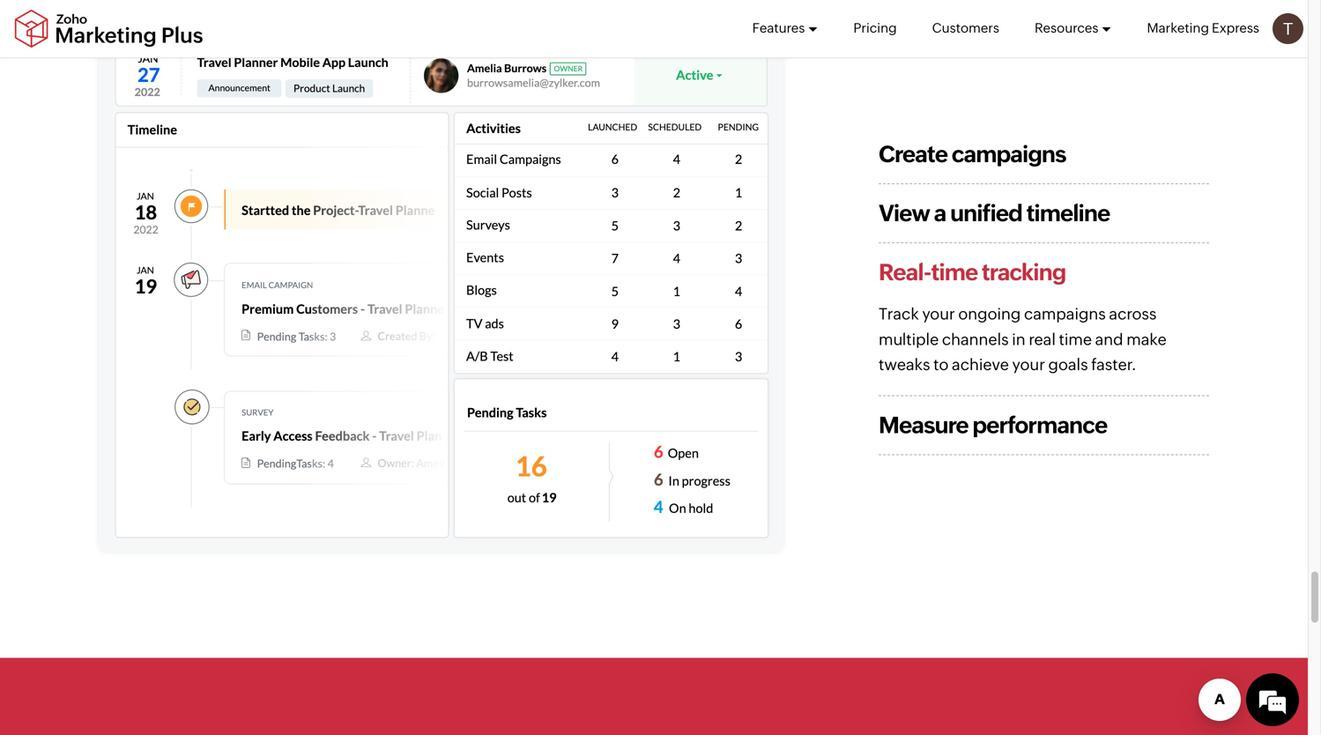 Task type: vqa. For each thing, say whether or not it's contained in the screenshot.
ACTIVITY
no



Task type: locate. For each thing, give the bounding box(es) containing it.
1 horizontal spatial your
[[1013, 356, 1046, 374]]

1 horizontal spatial time
[[1060, 331, 1093, 349]]

your up multiple
[[923, 305, 956, 323]]

1 vertical spatial time
[[1060, 331, 1093, 349]]

0 vertical spatial your
[[923, 305, 956, 323]]

time
[[932, 259, 978, 285], [1060, 331, 1093, 349]]

measure performance
[[879, 412, 1108, 438]]

marketing express link
[[1148, 0, 1260, 56]]

campaigns inside track your ongoing campaigns across multiple channels in real time and make tweaks to achieve your goals faster.
[[1025, 305, 1107, 323]]

your
[[923, 305, 956, 323], [1013, 356, 1046, 374]]

marketing
[[1148, 20, 1210, 36]]

measure
[[879, 412, 969, 438]]

campaigns
[[952, 141, 1067, 167], [1025, 305, 1107, 323]]

1 vertical spatial campaigns
[[1025, 305, 1107, 323]]

campaigns up real
[[1025, 305, 1107, 323]]

customers link
[[933, 0, 1000, 56]]

time up ongoing
[[932, 259, 978, 285]]

resources link
[[1035, 0, 1112, 56]]

your down the in
[[1013, 356, 1046, 374]]

a
[[934, 200, 947, 226]]

terry turtle image
[[1273, 13, 1304, 44]]

across
[[1110, 305, 1157, 323]]

make
[[1127, 331, 1167, 349]]

0 horizontal spatial your
[[923, 305, 956, 323]]

express
[[1213, 20, 1260, 36]]

unified
[[951, 200, 1023, 226]]

view
[[879, 200, 930, 226]]

channels
[[943, 331, 1009, 349]]

goals
[[1049, 356, 1089, 374]]

performance
[[973, 412, 1108, 438]]

campaigns up view a unified timeline
[[952, 141, 1067, 167]]

0 horizontal spatial time
[[932, 259, 978, 285]]

time up goals
[[1060, 331, 1093, 349]]

ongoing
[[959, 305, 1022, 323]]

customers
[[933, 20, 1000, 36]]

track your ongoing campaigns across multiple channels in real time and make tweaks to achieve your goals faster.
[[879, 305, 1167, 374]]

real
[[1029, 331, 1056, 349]]



Task type: describe. For each thing, give the bounding box(es) containing it.
multichannel campaigns image
[[99, 28, 784, 552]]

pricing
[[854, 20, 897, 36]]

pricing link
[[854, 0, 897, 56]]

resources
[[1035, 20, 1099, 36]]

achieve
[[952, 356, 1010, 374]]

1 vertical spatial your
[[1013, 356, 1046, 374]]

features link
[[753, 0, 819, 56]]

create
[[879, 141, 948, 167]]

timeline
[[1027, 200, 1111, 226]]

real-time tracking
[[879, 259, 1066, 285]]

tracking
[[982, 259, 1066, 285]]

in
[[1013, 331, 1026, 349]]

0 vertical spatial campaigns
[[952, 141, 1067, 167]]

real-
[[879, 259, 932, 285]]

0 vertical spatial time
[[932, 259, 978, 285]]

create campaigns
[[879, 141, 1067, 167]]

track
[[879, 305, 920, 323]]

time inside track your ongoing campaigns across multiple channels in real time and make tweaks to achieve your goals faster.
[[1060, 331, 1093, 349]]

and
[[1096, 331, 1124, 349]]

zoho marketingplus logo image
[[13, 9, 205, 48]]

multiple
[[879, 331, 939, 349]]

tweaks
[[879, 356, 931, 374]]

features
[[753, 20, 805, 36]]

faster.
[[1092, 356, 1137, 374]]

marketing express
[[1148, 20, 1260, 36]]

view a unified timeline
[[879, 200, 1111, 226]]

to
[[934, 356, 949, 374]]



